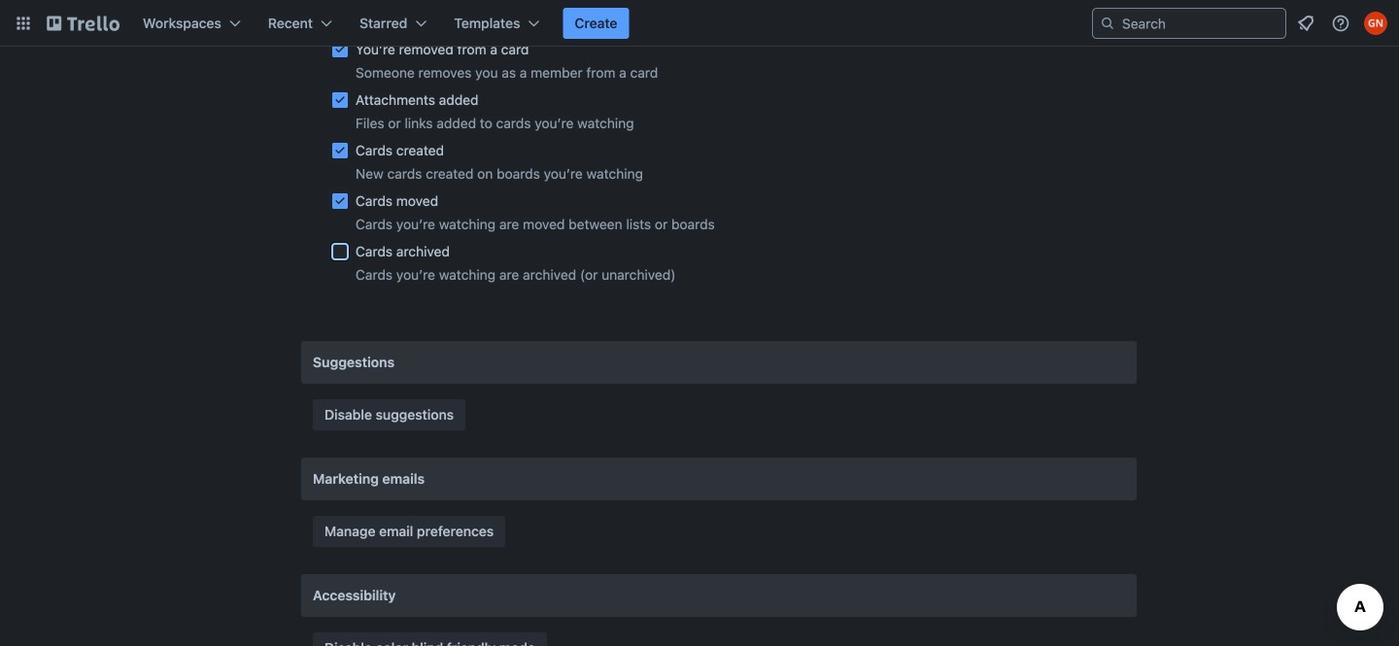 Task type: vqa. For each thing, say whether or not it's contained in the screenshot.
the within the INVITE PEOPLE TO BOARDS AND CARDS, LEAVE COMMENTS, ADD DUE DATES, AND WE'LL SHOW THE MOST IMPORTANT ACTIVITY HERE.
no



Task type: locate. For each thing, give the bounding box(es) containing it.
Search field
[[1115, 10, 1285, 37]]

back to home image
[[47, 8, 120, 39]]

primary element
[[0, 0, 1399, 47]]

0 notifications image
[[1294, 12, 1318, 35]]



Task type: describe. For each thing, give the bounding box(es) containing it.
open information menu image
[[1331, 14, 1351, 33]]

search image
[[1100, 16, 1115, 31]]

generic name (genericname34) image
[[1364, 12, 1387, 35]]



